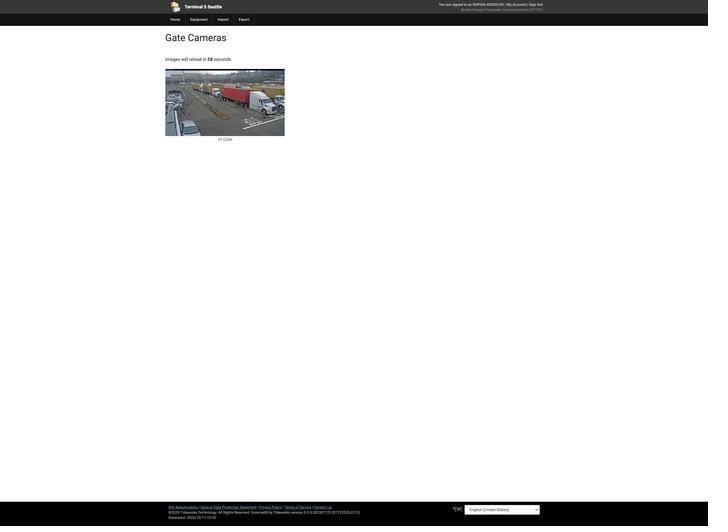 Task type: vqa. For each thing, say whether or not it's contained in the screenshot.
Clear
no



Task type: locate. For each thing, give the bounding box(es) containing it.
will
[[181, 57, 188, 62]]

images
[[165, 57, 180, 62]]

terminal
[[185, 4, 203, 9]]

account
[[513, 3, 526, 7]]

| up forecast®
[[257, 506, 258, 510]]

terminal 5 seattle link
[[165, 0, 317, 14]]

export
[[239, 18, 249, 22]]

terms of service link
[[284, 506, 311, 510]]

5
[[204, 4, 206, 9]]

1 vertical spatial gate
[[223, 137, 232, 142]]

contact us link
[[314, 506, 332, 510]]

home
[[170, 18, 180, 22]]

in inside you are signed in as sophia goodlive | my account | sign out broker/freight forwarder company admin (57721)
[[464, 3, 467, 7]]

sign out link
[[529, 3, 543, 7]]

gate
[[165, 32, 185, 43], [223, 137, 232, 142]]

in left 57
[[203, 57, 207, 62]]

|
[[505, 3, 506, 7], [527, 3, 528, 7], [199, 506, 200, 510], [257, 506, 258, 510], [283, 506, 283, 510], [312, 506, 313, 510]]

13:20
[[207, 516, 216, 520]]

goodlive
[[487, 3, 504, 7]]

privacy
[[259, 506, 271, 510]]

statement
[[240, 506, 257, 510]]

(57721)
[[530, 8, 543, 12]]

site
[[168, 506, 175, 510]]

in for reload
[[203, 57, 207, 62]]

sign
[[529, 3, 536, 7]]

(07122023-
[[332, 511, 351, 515]]

data
[[214, 506, 221, 510]]

are
[[446, 3, 451, 7]]

terms
[[284, 506, 294, 510]]

you are signed in as sophia goodlive | my account | sign out broker/freight forwarder company admin (57721)
[[439, 3, 543, 12]]

| up 9.5.0.202307122
[[312, 506, 313, 510]]

0 horizontal spatial in
[[203, 57, 207, 62]]

generated:
[[168, 516, 186, 520]]

reload
[[189, 57, 202, 62]]

tideworks
[[274, 511, 290, 515]]

in
[[464, 3, 467, 7], [203, 57, 207, 62]]

1 horizontal spatial in
[[464, 3, 467, 7]]

policy
[[272, 506, 282, 510]]

general
[[201, 506, 213, 510]]

| left sign
[[527, 3, 528, 7]]

out
[[537, 3, 543, 7]]

gate down home link
[[165, 32, 185, 43]]

1 vertical spatial in
[[203, 57, 207, 62]]

2212)
[[351, 511, 360, 515]]

export link
[[234, 14, 254, 26]]

us
[[328, 506, 332, 510]]

in left as
[[464, 3, 467, 7]]

import link
[[213, 14, 234, 26]]

privacy policy link
[[259, 506, 282, 510]]

terminal 5 seattle
[[185, 4, 222, 9]]

2023/10/17
[[187, 516, 206, 520]]

0 horizontal spatial gate
[[165, 32, 185, 43]]

gate right 'in'
[[223, 137, 232, 142]]

equipment
[[190, 18, 208, 22]]

all
[[218, 511, 222, 515]]

0 vertical spatial in
[[464, 3, 467, 7]]

0 vertical spatial gate
[[165, 32, 185, 43]]

1 horizontal spatial gate
[[223, 137, 232, 142]]

images will reload in 57 seconds.
[[165, 57, 232, 62]]



Task type: describe. For each thing, give the bounding box(es) containing it.
technology.
[[198, 511, 217, 515]]

company
[[503, 8, 518, 12]]

my account link
[[507, 3, 526, 7]]

home link
[[165, 14, 185, 26]]

| left general
[[199, 506, 200, 510]]

57
[[208, 57, 213, 62]]

| left the my
[[505, 3, 506, 7]]

in gate image
[[165, 69, 285, 136]]

as
[[468, 3, 472, 7]]

forecast®
[[251, 511, 268, 515]]

sophia
[[473, 3, 486, 7]]

rights
[[223, 511, 233, 515]]

in for signed
[[464, 3, 467, 7]]

cameras
[[188, 32, 227, 43]]

by
[[269, 511, 273, 515]]

contact
[[314, 506, 327, 510]]

seattle
[[208, 4, 222, 9]]

in gate
[[218, 137, 232, 142]]

©2023 tideworks
[[168, 511, 197, 515]]

seconds.
[[214, 57, 232, 62]]

version
[[291, 511, 303, 515]]

import
[[218, 18, 229, 22]]

service
[[300, 506, 311, 510]]

of
[[295, 506, 299, 510]]

you
[[439, 3, 445, 7]]

9.5.0.202307122
[[304, 511, 331, 515]]

protection
[[222, 506, 239, 510]]

gate cameras
[[165, 32, 227, 43]]

admin
[[519, 8, 529, 12]]

signed
[[452, 3, 463, 7]]

broker/freight
[[461, 8, 484, 12]]

site requirements | general data protection statement | privacy policy | terms of service | contact us ©2023 tideworks technology. all rights reserved. forecast® by tideworks version 9.5.0.202307122 (07122023-2212) generated: 2023/10/17 13:20
[[168, 506, 360, 520]]

general data protection statement link
[[201, 506, 257, 510]]

in
[[218, 137, 222, 142]]

| up tideworks
[[283, 506, 283, 510]]

reserved.
[[234, 511, 250, 515]]

forwarder
[[485, 8, 502, 12]]

site requirements link
[[168, 506, 198, 510]]

equipment link
[[185, 14, 213, 26]]

requirements
[[176, 506, 198, 510]]

my
[[507, 3, 512, 7]]



